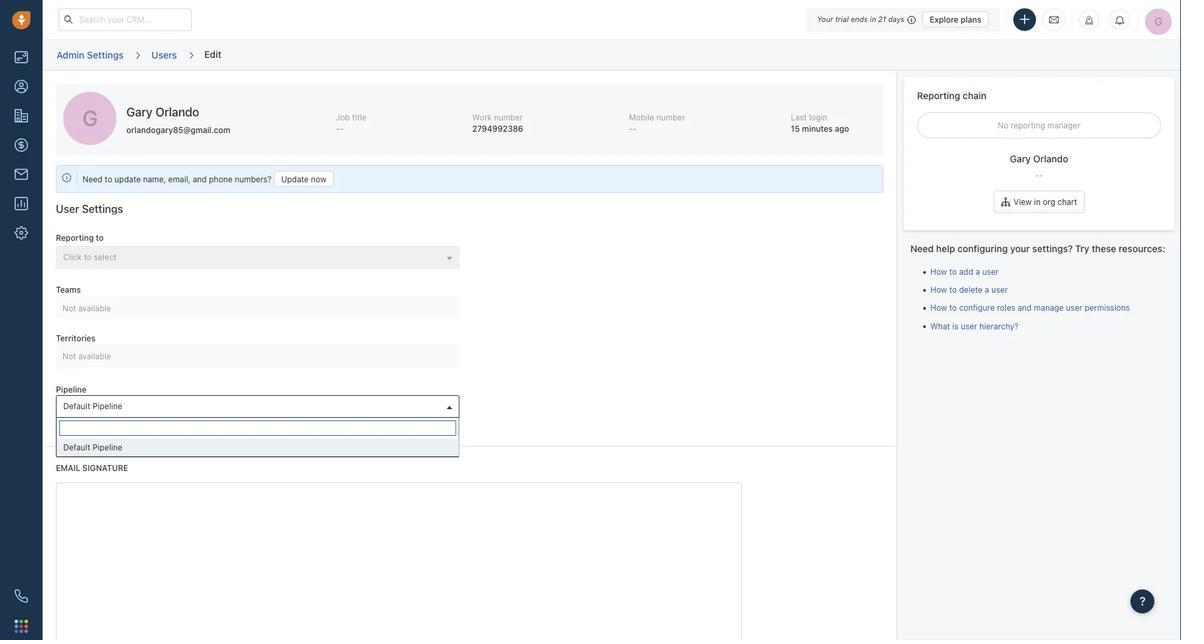 Task type: describe. For each thing, give the bounding box(es) containing it.
gary orlando orlandogary85@gmail.com
[[126, 105, 230, 135]]

signature
[[82, 464, 128, 473]]

work
[[472, 113, 492, 122]]

gary for gary orlando orlandogary85@gmail.com
[[126, 105, 153, 119]]

need help configuring your settings? try these resources:
[[911, 243, 1166, 254]]

users
[[152, 49, 177, 60]]

update
[[115, 174, 141, 184]]

explore plans
[[930, 15, 982, 24]]

default pipeline for default pipeline dropdown button
[[63, 402, 122, 411]]

0 vertical spatial pipeline
[[56, 385, 87, 394]]

trial
[[836, 15, 849, 24]]

to for click to select
[[84, 253, 92, 262]]

what
[[931, 321, 951, 331]]

user right add
[[983, 267, 999, 277]]

click to select
[[63, 253, 117, 262]]

now
[[311, 174, 326, 184]]

default pipeline list box
[[57, 439, 459, 457]]

edit
[[204, 48, 221, 59]]

chart
[[1058, 197, 1078, 207]]

your
[[818, 15, 834, 24]]

view
[[1014, 197, 1032, 207]]

phone image
[[15, 590, 28, 603]]

title
[[352, 113, 367, 122]]

user right is
[[961, 321, 978, 331]]

plans
[[961, 15, 982, 24]]

to for how to add a user
[[950, 267, 957, 277]]

these
[[1092, 243, 1117, 254]]

ago
[[835, 124, 850, 134]]

permissions
[[1085, 303, 1130, 313]]

available for teams
[[78, 303, 111, 313]]

reporting for reporting to
[[56, 233, 94, 243]]

email
[[56, 464, 80, 473]]

not available for teams
[[63, 303, 111, 313]]

view in org chart
[[1014, 197, 1078, 207]]

how to configure roles and manage user permissions link
[[931, 303, 1130, 313]]

Search your CRM... text field
[[59, 8, 192, 31]]

click to select button
[[56, 246, 460, 269]]

days
[[889, 15, 905, 24]]

reporting to
[[56, 233, 104, 243]]

manage sales pipelines
[[67, 422, 155, 432]]

explore
[[930, 15, 959, 24]]

mobile
[[629, 113, 654, 122]]

need to update name, email, and phone numbers?
[[83, 174, 272, 184]]

pipelines
[[121, 422, 155, 432]]

name,
[[143, 174, 166, 184]]

not for teams
[[63, 303, 76, 313]]

reporting for reporting chain
[[917, 90, 961, 101]]

default for default pipeline list box in the left bottom of the page
[[63, 443, 90, 452]]

send email image
[[1050, 14, 1059, 25]]

email signature
[[56, 464, 128, 473]]

teams
[[56, 285, 81, 295]]

freshworks switcher image
[[15, 620, 28, 633]]

available for territories
[[78, 351, 111, 361]]

a for delete
[[985, 285, 990, 295]]

pipeline for default pipeline dropdown button
[[93, 402, 122, 411]]

how to delete a user link
[[931, 285, 1008, 295]]

not available for territories
[[63, 351, 111, 361]]

last
[[791, 113, 807, 122]]

user up roles
[[992, 285, 1008, 295]]

add
[[959, 267, 974, 277]]

default pipeline button
[[56, 395, 460, 418]]

user right manage
[[1066, 303, 1083, 313]]

number for work number
[[494, 113, 523, 122]]

delete
[[959, 285, 983, 295]]

reporting
[[1011, 121, 1046, 130]]

user settings
[[56, 202, 123, 215]]

admin settings
[[57, 49, 124, 60]]

roles
[[997, 303, 1016, 313]]

what is user hierarchy? link
[[931, 321, 1019, 331]]

manage sales pipelines link
[[46, 422, 165, 432]]

resources:
[[1119, 243, 1166, 254]]

reporting chain
[[917, 90, 987, 101]]

admin settings link
[[56, 44, 124, 65]]

org
[[1043, 197, 1056, 207]]



Task type: locate. For each thing, give the bounding box(es) containing it.
available down 'territories'
[[78, 351, 111, 361]]

no
[[998, 121, 1009, 130]]

what's new image
[[1085, 16, 1094, 25]]

0 horizontal spatial gary
[[126, 105, 153, 119]]

default inside default pipeline dropdown button
[[63, 402, 90, 411]]

to up is
[[950, 303, 957, 313]]

default pipeline inside default pipeline dropdown button
[[63, 402, 122, 411]]

login
[[809, 113, 828, 122]]

not down 'territories'
[[63, 351, 76, 361]]

default pipeline inside default pipeline option
[[63, 443, 122, 452]]

2 not from the top
[[63, 351, 76, 361]]

default pipeline for default pipeline list box in the left bottom of the page
[[63, 443, 122, 452]]

to right click
[[84, 253, 92, 262]]

settings right admin
[[87, 49, 124, 60]]

in left org
[[1034, 197, 1041, 207]]

pipeline for default pipeline list box in the left bottom of the page
[[93, 443, 122, 452]]

1 horizontal spatial and
[[1018, 303, 1032, 313]]

user
[[983, 267, 999, 277], [992, 285, 1008, 295], [1066, 303, 1083, 313], [961, 321, 978, 331]]

manage
[[67, 422, 97, 432]]

orlando inside gary orlando --
[[1034, 153, 1069, 164]]

1 vertical spatial in
[[1034, 197, 1041, 207]]

in inside button
[[1034, 197, 1041, 207]]

default pipeline up email signature in the bottom left of the page
[[63, 443, 122, 452]]

not available
[[63, 303, 111, 313], [63, 351, 111, 361]]

1 horizontal spatial in
[[1034, 197, 1041, 207]]

orlando up 'orlandogary85@gmail.com'
[[156, 105, 199, 119]]

your trial ends in 21 days
[[818, 15, 905, 24]]

1 vertical spatial settings
[[82, 202, 123, 215]]

orlando inside gary orlando orlandogary85@gmail.com
[[156, 105, 199, 119]]

1 horizontal spatial reporting
[[917, 90, 961, 101]]

and right email,
[[193, 174, 207, 184]]

0 vertical spatial default
[[63, 402, 90, 411]]

no reporting manager
[[998, 121, 1081, 130]]

0 horizontal spatial number
[[494, 113, 523, 122]]

to for how to delete a user
[[950, 285, 957, 295]]

what is user hierarchy?
[[931, 321, 1019, 331]]

hierarchy?
[[980, 321, 1019, 331]]

0 vertical spatial reporting
[[917, 90, 961, 101]]

0 horizontal spatial reporting
[[56, 233, 94, 243]]

orlando
[[156, 105, 199, 119], [1034, 153, 1069, 164]]

to for reporting to
[[96, 233, 104, 243]]

settings for admin settings
[[87, 49, 124, 60]]

available down teams
[[78, 303, 111, 313]]

minutes
[[802, 124, 833, 134]]

settings?
[[1033, 243, 1073, 254]]

settings for user settings
[[82, 202, 123, 215]]

default inside default pipeline option
[[63, 443, 90, 452]]

how down how to add a user
[[931, 285, 947, 295]]

0 vertical spatial default pipeline
[[63, 402, 122, 411]]

1 how from the top
[[931, 267, 947, 277]]

pipeline down the manage sales pipelines link
[[93, 443, 122, 452]]

1 vertical spatial default
[[63, 443, 90, 452]]

gary inside gary orlando orlandogary85@gmail.com
[[126, 105, 153, 119]]

0 vertical spatial in
[[870, 15, 876, 24]]

in
[[870, 15, 876, 24], [1034, 197, 1041, 207]]

2794992386
[[472, 124, 523, 134]]

admin
[[57, 49, 84, 60]]

last login 15 minutes ago
[[791, 113, 850, 134]]

0 horizontal spatial orlando
[[156, 105, 199, 119]]

in left 21
[[870, 15, 876, 24]]

0 vertical spatial orlando
[[156, 105, 199, 119]]

1 vertical spatial available
[[78, 351, 111, 361]]

default pipeline option
[[57, 439, 459, 457]]

not
[[63, 303, 76, 313], [63, 351, 76, 361]]

2 available from the top
[[78, 351, 111, 361]]

0 vertical spatial how
[[931, 267, 947, 277]]

try
[[1076, 243, 1090, 254]]

1 vertical spatial not
[[63, 351, 76, 361]]

settings right user
[[82, 202, 123, 215]]

2 default pipeline from the top
[[63, 443, 122, 452]]

-
[[336, 124, 340, 134], [340, 124, 344, 134], [629, 124, 633, 134], [633, 124, 637, 134], [1036, 170, 1040, 180], [1040, 170, 1043, 180]]

manager
[[1048, 121, 1081, 130]]

1 available from the top
[[78, 303, 111, 313]]

how for how to configure roles and manage user permissions
[[931, 303, 947, 313]]

1 horizontal spatial a
[[985, 285, 990, 295]]

1 horizontal spatial need
[[911, 243, 934, 254]]

to for need to update name, email, and phone numbers?
[[105, 174, 112, 184]]

and right roles
[[1018, 303, 1032, 313]]

3 how from the top
[[931, 303, 947, 313]]

update
[[281, 174, 309, 184]]

and
[[193, 174, 207, 184], [1018, 303, 1032, 313]]

1 not available from the top
[[63, 303, 111, 313]]

view in org chart button
[[994, 191, 1085, 213]]

1 vertical spatial a
[[985, 285, 990, 295]]

is
[[953, 321, 959, 331]]

0 vertical spatial and
[[193, 174, 207, 184]]

0 horizontal spatial and
[[193, 174, 207, 184]]

a right delete
[[985, 285, 990, 295]]

not for territories
[[63, 351, 76, 361]]

2 vertical spatial how
[[931, 303, 947, 313]]

a
[[976, 267, 980, 277], [985, 285, 990, 295]]

number for mobile number
[[657, 113, 685, 122]]

not available down 'territories'
[[63, 351, 111, 361]]

reporting up click
[[56, 233, 94, 243]]

21
[[879, 15, 886, 24]]

gary
[[126, 105, 153, 119], [1010, 153, 1031, 164]]

2 number from the left
[[657, 113, 685, 122]]

orlando down no reporting manager
[[1034, 153, 1069, 164]]

1 vertical spatial not available
[[63, 351, 111, 361]]

available
[[78, 303, 111, 313], [78, 351, 111, 361]]

how to add a user
[[931, 267, 999, 277]]

configure
[[959, 303, 995, 313]]

phone element
[[8, 583, 35, 610]]

how to add a user link
[[931, 267, 999, 277]]

0 horizontal spatial a
[[976, 267, 980, 277]]

0 vertical spatial not
[[63, 303, 76, 313]]

to left delete
[[950, 285, 957, 295]]

not down teams
[[63, 303, 76, 313]]

orlandogary85@gmail.com
[[126, 125, 230, 135]]

0 vertical spatial need
[[83, 174, 103, 184]]

number inside work number 2794992386
[[494, 113, 523, 122]]

select
[[94, 253, 117, 262]]

gary for gary orlando --
[[1010, 153, 1031, 164]]

orlando for gary orlando --
[[1034, 153, 1069, 164]]

1 vertical spatial pipeline
[[93, 402, 122, 411]]

how up what
[[931, 303, 947, 313]]

territories
[[56, 333, 96, 343]]

reporting
[[917, 90, 961, 101], [56, 233, 94, 243]]

number
[[494, 113, 523, 122], [657, 113, 685, 122]]

how to delete a user
[[931, 285, 1008, 295]]

1 vertical spatial need
[[911, 243, 934, 254]]

pipeline inside dropdown button
[[93, 402, 122, 411]]

1 number from the left
[[494, 113, 523, 122]]

pipeline up sales
[[93, 402, 122, 411]]

0 vertical spatial settings
[[87, 49, 124, 60]]

to inside button
[[84, 253, 92, 262]]

settings
[[87, 49, 124, 60], [82, 202, 123, 215]]

number up 2794992386
[[494, 113, 523, 122]]

a for add
[[976, 267, 980, 277]]

default up manage
[[63, 402, 90, 411]]

default
[[63, 402, 90, 411], [63, 443, 90, 452]]

1 default pipeline from the top
[[63, 402, 122, 411]]

1 horizontal spatial gary
[[1010, 153, 1031, 164]]

phone
[[209, 174, 233, 184]]

1 horizontal spatial number
[[657, 113, 685, 122]]

ends
[[851, 15, 868, 24]]

to for how to configure roles and manage user permissions
[[950, 303, 957, 313]]

number inside mobile number --
[[657, 113, 685, 122]]

to
[[105, 174, 112, 184], [96, 233, 104, 243], [84, 253, 92, 262], [950, 267, 957, 277], [950, 285, 957, 295], [950, 303, 957, 313]]

1 horizontal spatial orlando
[[1034, 153, 1069, 164]]

to up select
[[96, 233, 104, 243]]

default pipeline up manage
[[63, 402, 122, 411]]

pipeline up manage
[[56, 385, 87, 394]]

job title --
[[336, 113, 367, 134]]

1 vertical spatial how
[[931, 285, 947, 295]]

need left help
[[911, 243, 934, 254]]

1 vertical spatial default pipeline
[[63, 443, 122, 452]]

manage
[[1034, 303, 1064, 313]]

2 how from the top
[[931, 285, 947, 295]]

gary up 'orlandogary85@gmail.com'
[[126, 105, 153, 119]]

user
[[56, 202, 79, 215]]

pipeline
[[56, 385, 87, 394], [93, 402, 122, 411], [93, 443, 122, 452]]

15
[[791, 124, 800, 134]]

0 horizontal spatial in
[[870, 15, 876, 24]]

2 vertical spatial pipeline
[[93, 443, 122, 452]]

1 vertical spatial reporting
[[56, 233, 94, 243]]

sales
[[100, 422, 119, 432]]

numbers?
[[235, 174, 272, 184]]

1 vertical spatial gary
[[1010, 153, 1031, 164]]

update now
[[281, 174, 326, 184]]

0 horizontal spatial need
[[83, 174, 103, 184]]

mobile number --
[[629, 113, 685, 134]]

1 vertical spatial orlando
[[1034, 153, 1069, 164]]

explore plans link
[[923, 11, 989, 27]]

2 not available from the top
[[63, 351, 111, 361]]

chain
[[963, 90, 987, 101]]

how to configure roles and manage user permissions
[[931, 303, 1130, 313]]

0 vertical spatial available
[[78, 303, 111, 313]]

default pipeline
[[63, 402, 122, 411], [63, 443, 122, 452]]

2 default from the top
[[63, 443, 90, 452]]

need
[[83, 174, 103, 184], [911, 243, 934, 254]]

configuring
[[958, 243, 1008, 254]]

need for need help configuring your settings? try these resources:
[[911, 243, 934, 254]]

pipeline inside option
[[93, 443, 122, 452]]

how down help
[[931, 267, 947, 277]]

1 vertical spatial and
[[1018, 303, 1032, 313]]

number right mobile
[[657, 113, 685, 122]]

a right add
[[976, 267, 980, 277]]

0 vertical spatial gary
[[126, 105, 153, 119]]

job
[[336, 113, 350, 122]]

update now button
[[274, 171, 334, 187]]

need up user settings
[[83, 174, 103, 184]]

users link
[[151, 44, 178, 65]]

default down manage
[[63, 443, 90, 452]]

email,
[[168, 174, 191, 184]]

your
[[1011, 243, 1030, 254]]

not available down teams
[[63, 303, 111, 313]]

0 vertical spatial a
[[976, 267, 980, 277]]

help
[[937, 243, 956, 254]]

gary down reporting
[[1010, 153, 1031, 164]]

click
[[63, 253, 82, 262]]

gary inside gary orlando --
[[1010, 153, 1031, 164]]

1 default from the top
[[63, 402, 90, 411]]

1 not from the top
[[63, 303, 76, 313]]

how for how to delete a user
[[931, 285, 947, 295]]

orlando for gary orlando orlandogary85@gmail.com
[[156, 105, 199, 119]]

how for how to add a user
[[931, 267, 947, 277]]

reporting left chain
[[917, 90, 961, 101]]

default for default pipeline dropdown button
[[63, 402, 90, 411]]

0 vertical spatial not available
[[63, 303, 111, 313]]

gary orlando --
[[1010, 153, 1069, 180]]

to left "update"
[[105, 174, 112, 184]]

work number 2794992386
[[472, 113, 523, 134]]

need for need to update name, email, and phone numbers?
[[83, 174, 103, 184]]

None search field
[[59, 421, 456, 436]]

to left add
[[950, 267, 957, 277]]



Task type: vqa. For each thing, say whether or not it's contained in the screenshot.
DEFAULT PIPELINE 'dropdown button'
yes



